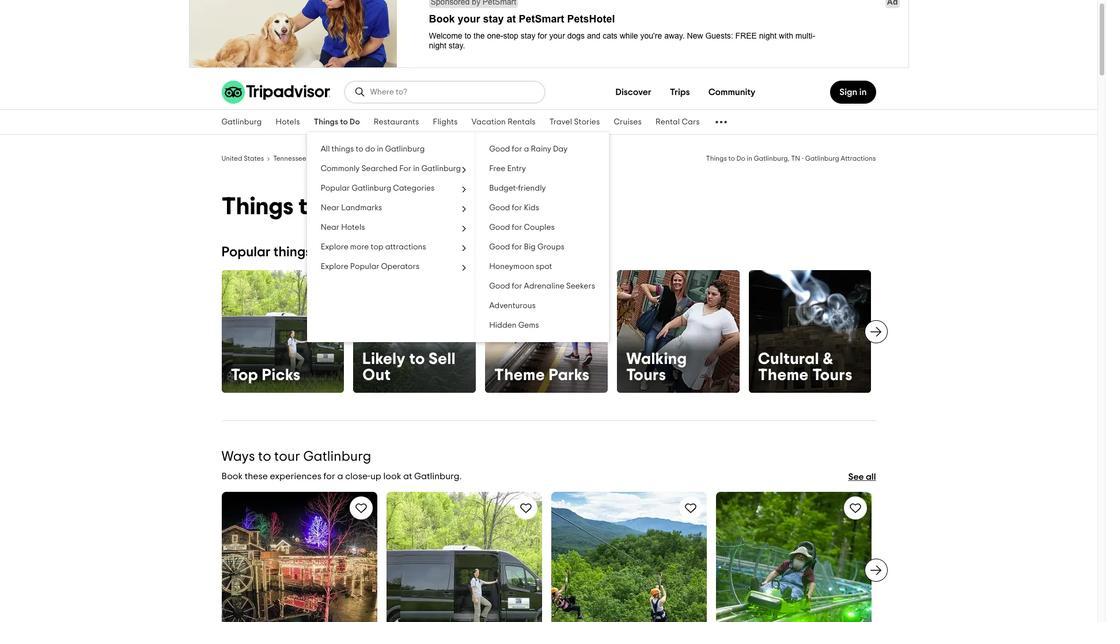 Task type: vqa. For each thing, say whether or not it's contained in the screenshot.
Likely to Sell Out link
yes



Task type: locate. For each thing, give the bounding box(es) containing it.
gatlinburg inside button
[[422, 165, 461, 173]]

1 next image from the top
[[869, 325, 883, 339]]

rental
[[656, 118, 680, 126]]

1 vertical spatial popular
[[222, 246, 271, 259]]

to left 'sell' at bottom
[[409, 351, 425, 368]]

good for good for big groups
[[489, 243, 510, 251]]

things to do in gatlinburg down popular gatlinburg categories
[[222, 195, 503, 219]]

0 vertical spatial hotels
[[276, 118, 300, 126]]

0 horizontal spatial tours
[[626, 368, 667, 384]]

explore inside button
[[321, 263, 349, 271]]

vacation rentals
[[472, 118, 536, 126]]

at
[[403, 472, 412, 481]]

to down "near hotels"
[[315, 246, 328, 259]]

save to a trip image
[[519, 501, 533, 515]]

for for a
[[512, 145, 522, 153]]

2 near from the top
[[321, 224, 340, 232]]

good for adrenaline seekers
[[489, 282, 595, 290]]

1 vertical spatial next image
[[869, 564, 883, 577]]

good for couples link
[[476, 218, 609, 237]]

for
[[400, 165, 412, 173]]

likely
[[363, 351, 406, 368]]

0 vertical spatial do
[[365, 145, 375, 153]]

commonly searched for in gatlinburg button
[[307, 159, 475, 179]]

good up free
[[489, 145, 510, 153]]

1 tours from the left
[[626, 368, 667, 384]]

likely to sell out
[[363, 351, 456, 384]]

stories
[[574, 118, 600, 126]]

in right for
[[413, 165, 420, 173]]

next image for previous image
[[869, 325, 883, 339]]

attractions
[[841, 155, 876, 162]]

parks
[[549, 368, 590, 384]]

all
[[321, 145, 330, 153]]

1 vertical spatial hotels
[[341, 224, 365, 232]]

budget-friendly link
[[476, 179, 609, 198]]

things to do in gatlinburg up free
[[426, 155, 508, 162]]

hotels down tripadvisor image
[[276, 118, 300, 126]]

1 explore from the top
[[321, 243, 349, 251]]

for inside 'link'
[[512, 282, 522, 290]]

for left kids
[[512, 204, 522, 212]]

theme left &
[[758, 368, 809, 384]]

2 tours from the left
[[813, 368, 853, 384]]

tours inside cultural & theme tours
[[813, 368, 853, 384]]

explore for explore popular operators
[[321, 263, 349, 271]]

0 vertical spatial next image
[[869, 325, 883, 339]]

2 good from the top
[[489, 204, 510, 212]]

1 good from the top
[[489, 145, 510, 153]]

united
[[222, 155, 242, 162]]

near for near landmarks
[[321, 204, 340, 212]]

in down the vacation
[[467, 155, 472, 162]]

near down the near landmarks
[[321, 224, 340, 232]]

landmarks
[[341, 204, 382, 212]]

up
[[371, 472, 381, 481]]

sevier county
[[330, 155, 374, 162]]

these
[[245, 472, 268, 481]]

0 vertical spatial a
[[524, 145, 529, 153]]

1 horizontal spatial hotels
[[341, 224, 365, 232]]

near landmarks
[[321, 204, 382, 212]]

vacation
[[472, 118, 506, 126]]

popular inside explore popular operators button
[[350, 263, 380, 271]]

for down good for kids
[[512, 224, 522, 232]]

1 vertical spatial do
[[331, 246, 347, 259]]

travel stories
[[550, 118, 600, 126]]

good up the honeymoon
[[489, 243, 510, 251]]

gatlinburg inside 'button'
[[352, 184, 391, 192]]

sign
[[840, 88, 858, 97]]

tour
[[274, 450, 300, 464]]

0 horizontal spatial save to a trip image
[[354, 501, 368, 515]]

things to do in gatlinburg
[[426, 155, 508, 162], [222, 195, 503, 219]]

adventurous link
[[476, 296, 609, 316]]

search image
[[354, 86, 366, 98]]

1 save to a trip image from the left
[[354, 501, 368, 515]]

popular gatlinburg categories
[[321, 184, 435, 192]]

sevier
[[330, 155, 349, 162]]

0 vertical spatial things
[[332, 145, 354, 153]]

for for couples
[[512, 224, 522, 232]]

near up "near hotels"
[[321, 204, 340, 212]]

2 vertical spatial popular
[[350, 263, 380, 271]]

explore for explore more top attractions
[[321, 243, 349, 251]]

near
[[321, 204, 340, 212], [321, 224, 340, 232]]

4 good from the top
[[489, 243, 510, 251]]

5 good from the top
[[489, 282, 510, 290]]

0 vertical spatial popular
[[321, 184, 350, 192]]

do down search icon
[[350, 118, 360, 126]]

tennessee
[[273, 155, 306, 162]]

to up "near hotels"
[[299, 195, 321, 219]]

more
[[350, 243, 369, 251]]

book
[[222, 472, 243, 481]]

to up sevier county link
[[340, 118, 348, 126]]

top picks
[[231, 368, 301, 384]]

popular inside popular gatlinburg categories 'button'
[[321, 184, 350, 192]]

good for good for kids
[[489, 204, 510, 212]]

1 near from the top
[[321, 204, 340, 212]]

1 horizontal spatial save to a trip image
[[684, 501, 698, 515]]

tennessee (tn) link
[[273, 153, 321, 163]]

couples
[[524, 224, 555, 232]]

1 horizontal spatial tours
[[813, 368, 853, 384]]

gatlinburg up free
[[474, 155, 508, 162]]

picks
[[262, 368, 301, 384]]

in
[[860, 88, 867, 97], [377, 145, 383, 153], [467, 155, 472, 162], [747, 155, 753, 162], [413, 165, 420, 173], [361, 195, 381, 219]]

gatlinburg up book these experiences for a close-up look at gatlinburg. on the bottom left
[[303, 450, 371, 464]]

for up entry
[[512, 145, 522, 153]]

good for couples
[[489, 224, 555, 232]]

0 vertical spatial explore
[[321, 243, 349, 251]]

things for popular
[[274, 246, 312, 259]]

a
[[524, 145, 529, 153], [337, 472, 343, 481]]

0 horizontal spatial hotels
[[276, 118, 300, 126]]

sign in link
[[831, 81, 876, 104]]

things to do
[[314, 118, 360, 126]]

walking tours
[[626, 351, 687, 384]]

None search field
[[345, 82, 544, 103]]

sell
[[429, 351, 456, 368]]

in up "searched" on the top of the page
[[377, 145, 383, 153]]

states
[[244, 155, 264, 162]]

tripadvisor image
[[222, 81, 330, 104]]

a left close-
[[337, 472, 343, 481]]

next image
[[869, 325, 883, 339], [869, 564, 883, 577]]

things up all
[[314, 118, 339, 126]]

save to a trip image
[[354, 501, 368, 515], [684, 501, 698, 515], [849, 501, 862, 515]]

good down good for kids
[[489, 224, 510, 232]]

budget-
[[489, 184, 518, 192]]

for for kids
[[512, 204, 522, 212]]

hotels down the near landmarks
[[341, 224, 365, 232]]

tennessee (tn)
[[273, 155, 321, 162]]

do
[[350, 118, 360, 126], [457, 155, 465, 162], [737, 155, 746, 162], [326, 195, 356, 219]]

&
[[823, 351, 834, 368]]

do left gatlinburg,
[[737, 155, 746, 162]]

1 vertical spatial near
[[321, 224, 340, 232]]

3 good from the top
[[489, 224, 510, 232]]

0 vertical spatial near
[[321, 204, 340, 212]]

things for all
[[332, 145, 354, 153]]

good for good for couples
[[489, 224, 510, 232]]

explore inside 'button'
[[321, 243, 349, 251]]

good down the honeymoon
[[489, 282, 510, 290]]

theme left parks
[[495, 368, 545, 384]]

for left close-
[[324, 472, 335, 481]]

commonly searched for in gatlinburg
[[321, 165, 461, 173]]

2 explore from the top
[[321, 263, 349, 271]]

0 horizontal spatial do
[[331, 246, 347, 259]]

popular
[[321, 184, 350, 192], [222, 246, 271, 259], [350, 263, 380, 271]]

theme inside cultural & theme tours
[[758, 368, 809, 384]]

do up "near hotels"
[[326, 195, 356, 219]]

gatlinburg up for
[[385, 145, 425, 153]]

1 vertical spatial a
[[337, 472, 343, 481]]

good
[[489, 145, 510, 153], [489, 204, 510, 212], [489, 224, 510, 232], [489, 243, 510, 251], [489, 282, 510, 290]]

hotels inside button
[[341, 224, 365, 232]]

gatlinburg link
[[215, 110, 269, 134]]

attractions
[[385, 243, 426, 251]]

do up county
[[365, 145, 375, 153]]

3 save to a trip image from the left
[[849, 501, 862, 515]]

big
[[524, 243, 536, 251]]

tours
[[626, 368, 667, 384], [813, 368, 853, 384]]

previous image
[[215, 325, 229, 339]]

1 vertical spatial things to do in gatlinburg
[[222, 195, 503, 219]]

top
[[371, 243, 384, 251]]

explore popular operators
[[321, 263, 420, 271]]

a left rainy
[[524, 145, 529, 153]]

to up county
[[356, 145, 364, 153]]

good for big groups link
[[476, 237, 609, 257]]

1 horizontal spatial do
[[365, 145, 375, 153]]

searched
[[362, 165, 398, 173]]

do inside "link"
[[350, 118, 360, 126]]

1 horizontal spatial things
[[332, 145, 354, 153]]

for down honeymoon spot
[[512, 282, 522, 290]]

popular for popular things to do
[[222, 246, 271, 259]]

2 theme from the left
[[758, 368, 809, 384]]

do left more
[[331, 246, 347, 259]]

for for adrenaline
[[512, 282, 522, 290]]

cruises
[[614, 118, 642, 126]]

gatlinburg up the united states link
[[222, 118, 262, 126]]

0 horizontal spatial theme
[[495, 368, 545, 384]]

1 vertical spatial things
[[274, 246, 312, 259]]

2 next image from the top
[[869, 564, 883, 577]]

do down flights
[[457, 155, 465, 162]]

rainy
[[531, 145, 552, 153]]

1 horizontal spatial theme
[[758, 368, 809, 384]]

to inside "link"
[[340, 118, 348, 126]]

good down budget-
[[489, 204, 510, 212]]

gatlinburg down "searched" on the top of the page
[[352, 184, 391, 192]]

2 horizontal spatial save to a trip image
[[849, 501, 862, 515]]

walking
[[626, 351, 687, 368]]

0 vertical spatial things to do in gatlinburg
[[426, 155, 508, 162]]

1 vertical spatial explore
[[321, 263, 349, 271]]

cultural & theme tours link
[[749, 270, 872, 393]]

kids
[[524, 204, 540, 212]]

for left big
[[512, 243, 522, 251]]

do
[[365, 145, 375, 153], [331, 246, 347, 259]]

0 horizontal spatial things
[[274, 246, 312, 259]]

rental cars
[[656, 118, 700, 126]]

0 horizontal spatial a
[[337, 472, 343, 481]]

gatlinburg up categories
[[422, 165, 461, 173]]

good for kids link
[[476, 198, 609, 218]]

top
[[231, 368, 258, 384]]

good inside 'link'
[[489, 282, 510, 290]]

explore popular operators button
[[307, 257, 475, 277]]

rentals
[[508, 118, 536, 126]]

Search search field
[[370, 87, 535, 97]]



Task type: describe. For each thing, give the bounding box(es) containing it.
things to do link
[[307, 110, 367, 134]]

in right the "sign"
[[860, 88, 867, 97]]

discover button
[[607, 81, 661, 104]]

united states link
[[222, 153, 264, 163]]

adrenaline
[[524, 282, 565, 290]]

see
[[849, 472, 864, 482]]

advertisement region
[[0, 0, 1098, 70]]

good for adrenaline seekers link
[[476, 277, 609, 296]]

budget-friendly
[[489, 184, 546, 192]]

community
[[709, 88, 756, 97]]

cruises link
[[607, 110, 649, 134]]

gems
[[519, 322, 539, 330]]

near hotels
[[321, 224, 365, 232]]

rental cars link
[[649, 110, 707, 134]]

experiences
[[270, 472, 322, 481]]

spot
[[536, 263, 552, 271]]

explore more top attractions
[[321, 243, 426, 251]]

tours inside walking tours
[[626, 368, 667, 384]]

in inside button
[[413, 165, 420, 173]]

things down rental cars 'link'
[[706, 155, 727, 162]]

honeymoon
[[489, 263, 534, 271]]

restaurants link
[[367, 110, 426, 134]]

hotels link
[[269, 110, 307, 134]]

all things to do in gatlinburg link
[[307, 139, 475, 159]]

cultural & theme tours
[[758, 351, 853, 384]]

united states
[[222, 155, 264, 162]]

previous image
[[215, 564, 229, 577]]

popular gatlinburg categories button
[[307, 179, 475, 198]]

book these experiences for a close-up look at gatlinburg.
[[222, 472, 462, 481]]

to up these
[[258, 450, 271, 464]]

good for big groups
[[489, 243, 565, 251]]

all
[[866, 472, 876, 482]]

flights
[[433, 118, 458, 126]]

good for a rainy day link
[[476, 139, 609, 159]]

groups
[[538, 243, 565, 251]]

county
[[351, 155, 374, 162]]

cultural
[[758, 351, 820, 368]]

good for good for a rainy day
[[489, 145, 510, 153]]

day
[[553, 145, 568, 153]]

in left gatlinburg,
[[747, 155, 753, 162]]

near for near hotels
[[321, 224, 340, 232]]

trips button
[[661, 81, 699, 104]]

popular things to do
[[222, 246, 347, 259]]

things inside "link"
[[314, 118, 339, 126]]

commonly
[[321, 165, 360, 173]]

-
[[802, 155, 804, 162]]

gatlinburg down categories
[[386, 195, 503, 219]]

1 theme from the left
[[495, 368, 545, 384]]

flights link
[[426, 110, 465, 134]]

things to do in gatlinburg, tn - gatlinburg attractions
[[706, 155, 876, 162]]

good for good for adrenaline seekers
[[489, 282, 510, 290]]

do for popular things to do
[[331, 246, 347, 259]]

discover
[[616, 88, 652, 97]]

travel stories link
[[543, 110, 607, 134]]

gatlinburg,
[[754, 155, 790, 162]]

things down states
[[222, 195, 294, 219]]

next image for previous icon
[[869, 564, 883, 577]]

travel
[[550, 118, 572, 126]]

theme parks link
[[485, 270, 608, 393]]

gatlinburg right -
[[806, 155, 840, 162]]

see all
[[849, 472, 876, 482]]

ways to tour gatlinburg link
[[222, 450, 371, 464]]

to left gatlinburg,
[[729, 155, 735, 162]]

adventurous
[[489, 302, 536, 310]]

free
[[489, 165, 506, 173]]

friendly
[[518, 184, 546, 192]]

near hotels button
[[307, 218, 475, 237]]

2 save to a trip image from the left
[[684, 501, 698, 515]]

community button
[[699, 81, 765, 104]]

to inside likely to sell out
[[409, 351, 425, 368]]

things down the flights link
[[426, 155, 447, 162]]

good for a rainy day
[[489, 145, 568, 153]]

honeymoon spot
[[489, 263, 552, 271]]

sevier county link
[[330, 153, 374, 163]]

free entry link
[[476, 159, 609, 179]]

honeymoon spot link
[[476, 257, 609, 277]]

do for all things to do in gatlinburg
[[365, 145, 375, 153]]

for for big
[[512, 243, 522, 251]]

operators
[[381, 263, 420, 271]]

likely to sell out link
[[353, 270, 476, 393]]

1 horizontal spatial a
[[524, 145, 529, 153]]

top picks link
[[222, 270, 344, 393]]

ways to tour gatlinburg
[[222, 450, 371, 464]]

tn
[[791, 155, 801, 162]]

popular for popular gatlinburg categories
[[321, 184, 350, 192]]

all things to do in gatlinburg
[[321, 145, 425, 153]]

to down the flights link
[[448, 155, 455, 162]]

(tn)
[[308, 155, 321, 162]]

sign in
[[840, 88, 867, 97]]

theme parks
[[495, 368, 590, 384]]

close-
[[345, 472, 371, 481]]

good for kids
[[489, 204, 540, 212]]

categories
[[393, 184, 435, 192]]

in down popular gatlinburg categories
[[361, 195, 381, 219]]



